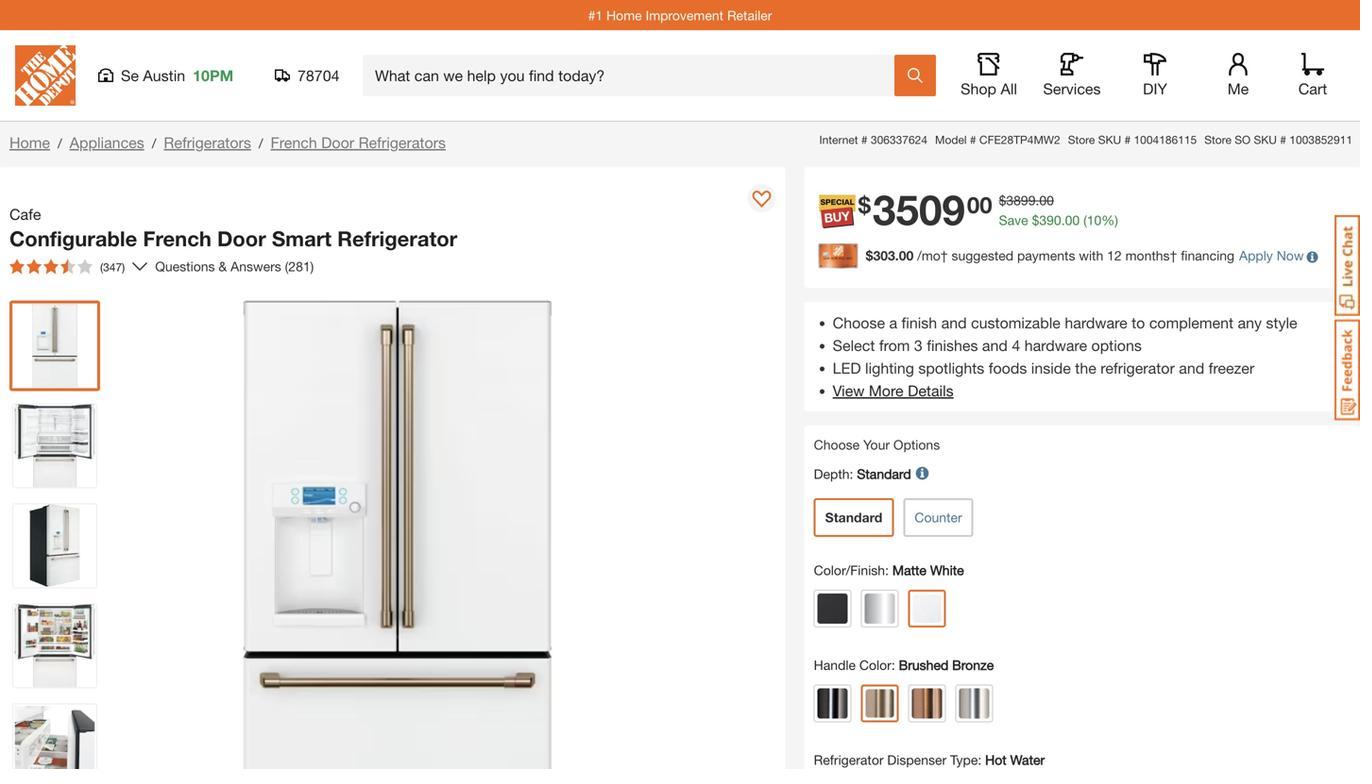 Task type: vqa. For each thing, say whether or not it's contained in the screenshot.
"&" inside the "Garage Cabinets & Workbenches"
no



Task type: describe. For each thing, give the bounding box(es) containing it.
1 # from the left
[[861, 133, 868, 146]]

cafe configurable french door smart refrigerator
[[9, 205, 457, 251]]

0 horizontal spatial .
[[1036, 193, 1039, 208]]

shop
[[961, 80, 997, 98]]

1 horizontal spatial refrigerator
[[814, 753, 884, 768]]

all
[[1001, 80, 1017, 98]]

3509
[[873, 185, 965, 234]]

improvement
[[646, 7, 724, 23]]

payments
[[1017, 248, 1075, 264]]

cfe28tp4mw2
[[979, 133, 1061, 146]]

/mo†
[[917, 248, 948, 264]]

smart
[[272, 226, 332, 251]]

What can we help you find today? search field
[[375, 56, 894, 95]]

4 # from the left
[[1280, 133, 1287, 146]]

#1
[[588, 7, 603, 23]]

french inside cafe configurable french door smart refrigerator
[[143, 226, 211, 251]]

3
[[914, 337, 923, 354]]

#1 home improvement retailer
[[588, 7, 772, 23]]

select
[[833, 337, 875, 354]]

french door refrigerators link
[[271, 134, 446, 152]]

306337624
[[871, 133, 928, 146]]

1 horizontal spatial door
[[321, 134, 354, 152]]

now
[[1277, 248, 1304, 264]]

apply now link
[[1239, 248, 1304, 264]]

(347)
[[100, 261, 125, 274]]

2 sku from the left
[[1254, 133, 1277, 146]]

matte white image
[[913, 595, 941, 623]]

retailer
[[727, 7, 772, 23]]

to
[[1132, 314, 1145, 332]]

2 / from the left
[[152, 136, 156, 151]]

1 vertical spatial and
[[982, 337, 1008, 354]]

$ for 3509
[[858, 191, 871, 218]]

brushed black image
[[818, 689, 848, 719]]

1004186115
[[1134, 133, 1197, 146]]

options
[[1092, 337, 1142, 354]]

the home depot logo image
[[15, 45, 76, 106]]

0 vertical spatial and
[[941, 314, 967, 332]]

customizable
[[971, 314, 1061, 332]]

view more details link
[[833, 382, 954, 400]]

(281)
[[285, 259, 314, 274]]

diy button
[[1125, 53, 1186, 98]]

type
[[950, 753, 978, 768]]

internet # 306337624 model # cfe28tp4mw2 store sku # 1004186115 store so sku # 1003852911
[[819, 133, 1353, 146]]

1 refrigerators from the left
[[164, 134, 251, 152]]

the
[[1075, 359, 1097, 377]]

4_cfe28tp4mw2_bz_left view image
[[13, 605, 96, 688]]

diy
[[1143, 80, 1167, 98]]

foods
[[989, 359, 1027, 377]]

me button
[[1208, 53, 1269, 98]]

bronze
[[952, 658, 994, 673]]

: left hot
[[978, 753, 982, 768]]

(347) link
[[2, 252, 148, 282]]

%)
[[1102, 212, 1118, 228]]

choose for choose your options
[[814, 437, 860, 453]]

apply now
[[1239, 248, 1304, 264]]

brushed
[[899, 658, 949, 673]]

1 store from the left
[[1068, 133, 1095, 146]]

suggested
[[952, 248, 1014, 264]]

months†
[[1126, 248, 1177, 264]]

78704
[[298, 67, 340, 85]]

: down choose your options
[[850, 466, 853, 482]]

choose a finish and customizable hardware to complement any style select from 3 finishes and 4 hardware options led lighting spotlights foods inside the refrigerator and freezer view more details
[[833, 314, 1298, 400]]

stainless steel image
[[865, 594, 895, 624]]

services
[[1043, 80, 1101, 98]]

services button
[[1042, 53, 1102, 98]]

00 inside $ 3509 00
[[967, 191, 992, 218]]

finishes
[[927, 337, 978, 354]]

choose for choose a finish and customizable hardware to complement any style select from 3 finishes and 4 hardware options led lighting spotlights foods inside the refrigerator and freezer view more details
[[833, 314, 885, 332]]

hot
[[985, 753, 1007, 768]]

choose your options
[[814, 437, 940, 453]]

with
[[1079, 248, 1104, 264]]

appliances
[[70, 134, 144, 152]]

answers
[[231, 259, 281, 274]]

me
[[1228, 80, 1249, 98]]

configurable
[[9, 226, 137, 251]]

$303.00 /mo† suggested payments with 12 months† financing
[[866, 248, 1235, 264]]

matte
[[893, 563, 927, 578]]

1 sku from the left
[[1098, 133, 1121, 146]]

cart
[[1299, 80, 1327, 98]]

counter
[[915, 510, 962, 525]]

3 # from the left
[[1125, 133, 1131, 146]]

from
[[879, 337, 910, 354]]

2 horizontal spatial $
[[1032, 212, 1039, 228]]

austin
[[143, 67, 185, 85]]

1 vertical spatial hardware
[[1025, 337, 1087, 354]]

depth : standard
[[814, 466, 911, 482]]

color/finish
[[814, 563, 885, 578]]

refrigerators link
[[164, 134, 251, 152]]

(347) button
[[2, 252, 132, 282]]

refrigerator
[[1101, 359, 1175, 377]]

questions & answers (281)
[[155, 259, 314, 274]]

refrigerator dispenser type : hot water
[[814, 753, 1045, 768]]

apply now image
[[819, 244, 866, 269]]

$ 3899 . 00 save $ 390 . 00 ( 10 %)
[[999, 193, 1118, 228]]

color
[[860, 658, 892, 673]]

brushed bronze image
[[866, 690, 894, 718]]

cafe
[[9, 205, 41, 223]]

more
[[869, 382, 904, 400]]

1 vertical spatial standard
[[825, 510, 883, 525]]



Task type: locate. For each thing, give the bounding box(es) containing it.
.
[[1036, 193, 1039, 208], [1062, 212, 1065, 228]]

white
[[930, 563, 964, 578]]

3899
[[1006, 193, 1036, 208]]

2 horizontal spatial and
[[1179, 359, 1205, 377]]

1 vertical spatial home
[[9, 134, 50, 152]]

french down 78704 button on the left top
[[271, 134, 317, 152]]

0 vertical spatial door
[[321, 134, 354, 152]]

cart link
[[1292, 53, 1334, 98]]

1 horizontal spatial .
[[1062, 212, 1065, 228]]

1 horizontal spatial 00
[[1039, 193, 1054, 208]]

/ right appliances link
[[152, 136, 156, 151]]

:
[[850, 466, 853, 482], [885, 563, 889, 578], [892, 658, 895, 673], [978, 753, 982, 768]]

# left 1003852911 on the right
[[1280, 133, 1287, 146]]

refrigerators
[[164, 134, 251, 152], [359, 134, 446, 152]]

handle
[[814, 658, 856, 673]]

se austin 10pm
[[121, 67, 233, 85]]

1_cfe28tp4mw2_bz_product view image
[[13, 305, 96, 388]]

door up questions & answers (281)
[[217, 226, 266, 251]]

feedback link image
[[1335, 319, 1360, 421]]

0 horizontal spatial and
[[941, 314, 967, 332]]

refrigerator
[[337, 226, 457, 251], [814, 753, 884, 768]]

0 vertical spatial home
[[607, 7, 642, 23]]

2 horizontal spatial /
[[259, 136, 263, 151]]

1 horizontal spatial /
[[152, 136, 156, 151]]

and left freezer
[[1179, 359, 1205, 377]]

0 horizontal spatial french
[[143, 226, 211, 251]]

: left brushed
[[892, 658, 895, 673]]

00 left the save
[[967, 191, 992, 218]]

1 vertical spatial french
[[143, 226, 211, 251]]

french up questions
[[143, 226, 211, 251]]

standard down depth : standard
[[825, 510, 883, 525]]

depth
[[814, 466, 850, 482]]

door down '78704'
[[321, 134, 354, 152]]

a
[[889, 314, 898, 332]]

/
[[58, 136, 62, 151], [152, 136, 156, 151], [259, 136, 263, 151]]

brushed stainless image
[[959, 689, 990, 719]]

and up finishes
[[941, 314, 967, 332]]

0 horizontal spatial refrigerators
[[164, 134, 251, 152]]

1 vertical spatial door
[[217, 226, 266, 251]]

door inside cafe configurable french door smart refrigerator
[[217, 226, 266, 251]]

questions
[[155, 259, 215, 274]]

your
[[863, 437, 890, 453]]

style
[[1266, 314, 1298, 332]]

$ right the save
[[1032, 212, 1039, 228]]

hardware up inside
[[1025, 337, 1087, 354]]

0 horizontal spatial door
[[217, 226, 266, 251]]

0 vertical spatial choose
[[833, 314, 885, 332]]

0 horizontal spatial 00
[[967, 191, 992, 218]]

sku right so
[[1254, 133, 1277, 146]]

options
[[894, 437, 940, 453]]

and
[[941, 314, 967, 332], [982, 337, 1008, 354], [1179, 359, 1205, 377]]

0 vertical spatial standard
[[857, 466, 911, 482]]

$ inside $ 3509 00
[[858, 191, 871, 218]]

choose up depth
[[814, 437, 860, 453]]

home / appliances / refrigerators / french door refrigerators
[[9, 134, 446, 152]]

handle color : brushed bronze
[[814, 658, 994, 673]]

0 horizontal spatial home
[[9, 134, 50, 152]]

choose inside choose a finish and customizable hardware to complement any style select from 3 finishes and 4 hardware options led lighting spotlights foods inside the refrigerator and freezer view more details
[[833, 314, 885, 332]]

french
[[271, 134, 317, 152], [143, 226, 211, 251]]

freezer
[[1209, 359, 1255, 377]]

view
[[833, 382, 865, 400]]

sku
[[1098, 133, 1121, 146], [1254, 133, 1277, 146]]

matte black image
[[818, 594, 848, 624]]

0 horizontal spatial $
[[858, 191, 871, 218]]

# right model on the top of the page
[[970, 133, 976, 146]]

brushed copper image
[[912, 689, 942, 719]]

standard down choose your options
[[857, 466, 911, 482]]

0 vertical spatial .
[[1036, 193, 1039, 208]]

2 horizontal spatial 00
[[1065, 212, 1080, 228]]

spotlights
[[919, 359, 985, 377]]

3.5 stars image
[[9, 259, 93, 274]]

1 horizontal spatial sku
[[1254, 133, 1277, 146]]

store
[[1068, 133, 1095, 146], [1205, 133, 1232, 146]]

0 horizontal spatial store
[[1068, 133, 1095, 146]]

00
[[967, 191, 992, 218], [1039, 193, 1054, 208], [1065, 212, 1080, 228]]

financing
[[1181, 248, 1235, 264]]

0 horizontal spatial /
[[58, 136, 62, 151]]

1 vertical spatial choose
[[814, 437, 860, 453]]

1 horizontal spatial refrigerators
[[359, 134, 446, 152]]

water
[[1010, 753, 1045, 768]]

home right "#1"
[[607, 7, 642, 23]]

# right internet
[[861, 133, 868, 146]]

# left 1004186115
[[1125, 133, 1131, 146]]

model
[[935, 133, 967, 146]]

390
[[1039, 212, 1062, 228]]

home down the home depot logo on the left of page
[[9, 134, 50, 152]]

2 # from the left
[[970, 133, 976, 146]]

any
[[1238, 314, 1262, 332]]

(
[[1084, 212, 1087, 228]]

5_cfe28tp4mw2_bz_alt view image
[[13, 705, 96, 770]]

se
[[121, 67, 139, 85]]

. left (
[[1062, 212, 1065, 228]]

complement
[[1149, 314, 1234, 332]]

10
[[1087, 212, 1102, 228]]

1 horizontal spatial $
[[999, 193, 1006, 208]]

details
[[908, 382, 954, 400]]

0 vertical spatial french
[[271, 134, 317, 152]]

1 horizontal spatial store
[[1205, 133, 1232, 146]]

00 left (
[[1065, 212, 1080, 228]]

finish
[[902, 314, 937, 332]]

1 horizontal spatial french
[[271, 134, 317, 152]]

standard
[[857, 466, 911, 482], [825, 510, 883, 525]]

0 horizontal spatial sku
[[1098, 133, 1121, 146]]

hardware up options
[[1065, 314, 1128, 332]]

. up 390
[[1036, 193, 1039, 208]]

choose up select
[[833, 314, 885, 332]]

2 store from the left
[[1205, 133, 1232, 146]]

0 vertical spatial hardware
[[1065, 314, 1128, 332]]

cafe link
[[9, 203, 49, 226]]

78704 button
[[275, 66, 340, 85]]

appliances link
[[70, 134, 144, 152]]

2 vertical spatial and
[[1179, 359, 1205, 377]]

color/finish : matte white
[[814, 563, 964, 578]]

store left so
[[1205, 133, 1232, 146]]

0 vertical spatial refrigerator
[[337, 226, 457, 251]]

2_cfe28tp4mw2_bz_open view image
[[13, 405, 96, 488]]

save
[[999, 212, 1028, 228]]

/ right refrigerators link in the left of the page
[[259, 136, 263, 151]]

&
[[219, 259, 227, 274]]

so
[[1235, 133, 1251, 146]]

$ 3509 00
[[858, 185, 992, 234]]

live chat image
[[1335, 215, 1360, 316]]

#
[[861, 133, 868, 146], [970, 133, 976, 146], [1125, 133, 1131, 146], [1280, 133, 1287, 146]]

inside
[[1031, 359, 1071, 377]]

$ for 3899
[[999, 193, 1006, 208]]

/ right home link
[[58, 136, 62, 151]]

door
[[321, 134, 354, 152], [217, 226, 266, 251]]

refrigerator inside cafe configurable french door smart refrigerator
[[337, 226, 457, 251]]

1 vertical spatial refrigerator
[[814, 753, 884, 768]]

display image
[[753, 191, 771, 210]]

1 vertical spatial .
[[1062, 212, 1065, 228]]

$ left 3509
[[858, 191, 871, 218]]

0 horizontal spatial refrigerator
[[337, 226, 457, 251]]

3_cfe28tp4mw2_ss_right view image
[[13, 505, 96, 588]]

12
[[1107, 248, 1122, 264]]

00 up 390
[[1039, 193, 1054, 208]]

10pm
[[193, 67, 233, 85]]

internet
[[819, 133, 858, 146]]

led
[[833, 359, 861, 377]]

: left matte
[[885, 563, 889, 578]]

store down services at right top
[[1068, 133, 1095, 146]]

and left "4"
[[982, 337, 1008, 354]]

3 / from the left
[[259, 136, 263, 151]]

$ up the save
[[999, 193, 1006, 208]]

2 refrigerators from the left
[[359, 134, 446, 152]]

1 horizontal spatial home
[[607, 7, 642, 23]]

1 / from the left
[[58, 136, 62, 151]]

1 horizontal spatial and
[[982, 337, 1008, 354]]

apply
[[1239, 248, 1273, 264]]

sku left 1004186115
[[1098, 133, 1121, 146]]

$303.00
[[866, 248, 914, 264]]

home link
[[9, 134, 50, 152]]

4
[[1012, 337, 1020, 354]]



